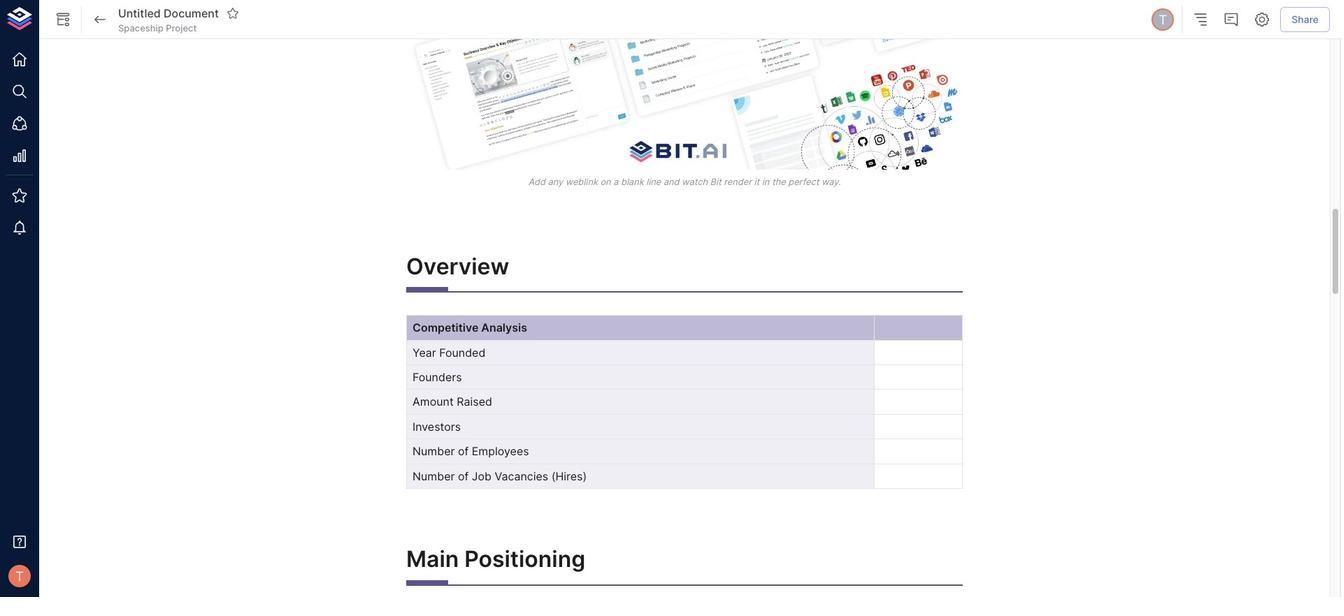 Task type: locate. For each thing, give the bounding box(es) containing it.
spaceship project link
[[118, 22, 197, 34]]

of for job
[[458, 470, 469, 484]]

founded
[[439, 346, 486, 360]]

1 vertical spatial t button
[[4, 562, 35, 592]]

t for top "t" button
[[1159, 12, 1167, 27]]

table of contents image
[[1193, 11, 1209, 28]]

of
[[458, 445, 469, 459], [458, 470, 469, 484]]

on
[[600, 177, 611, 188]]

1 vertical spatial t
[[15, 569, 24, 585]]

1 of from the top
[[458, 445, 469, 459]]

spaceship
[[118, 22, 164, 34]]

2 number from the top
[[413, 470, 455, 484]]

weblink
[[566, 177, 598, 188]]

0 vertical spatial of
[[458, 445, 469, 459]]

watch
[[682, 177, 708, 188]]

the
[[772, 177, 786, 188]]

t
[[1159, 12, 1167, 27], [15, 569, 24, 585]]

0 vertical spatial t
[[1159, 12, 1167, 27]]

t for the left "t" button
[[15, 569, 24, 585]]

of down investors
[[458, 445, 469, 459]]

1 number from the top
[[413, 445, 455, 459]]

it
[[754, 177, 760, 188]]

0 horizontal spatial t
[[15, 569, 24, 585]]

perfect
[[788, 177, 819, 188]]

0 vertical spatial number
[[413, 445, 455, 459]]

0 vertical spatial t button
[[1150, 6, 1177, 33]]

number for number of employees
[[413, 445, 455, 459]]

number
[[413, 445, 455, 459], [413, 470, 455, 484]]

document
[[164, 6, 219, 20]]

1 vertical spatial number
[[413, 470, 455, 484]]

1 horizontal spatial t button
[[1150, 6, 1177, 33]]

vacancies
[[495, 470, 548, 484]]

number down number of employees
[[413, 470, 455, 484]]

of left job
[[458, 470, 469, 484]]

number of job vacancies (hires)
[[413, 470, 587, 484]]

number down investors
[[413, 445, 455, 459]]

untitled document
[[118, 6, 219, 20]]

comments image
[[1223, 11, 1240, 28]]

1 horizontal spatial t
[[1159, 12, 1167, 27]]

a
[[613, 177, 619, 188]]

1 vertical spatial of
[[458, 470, 469, 484]]

2 of from the top
[[458, 470, 469, 484]]

amount
[[413, 395, 454, 409]]

t button
[[1150, 6, 1177, 33], [4, 562, 35, 592]]

number for number of job vacancies (hires)
[[413, 470, 455, 484]]

competitive analysis
[[413, 321, 527, 335]]

year founded
[[413, 346, 486, 360]]

job
[[472, 470, 492, 484]]

spaceship project
[[118, 22, 197, 34]]

overview
[[406, 253, 509, 280]]



Task type: describe. For each thing, give the bounding box(es) containing it.
investors
[[413, 420, 461, 434]]

settings image
[[1254, 11, 1271, 28]]

way.
[[822, 177, 841, 188]]

share button
[[1281, 7, 1330, 32]]

untitled
[[118, 6, 161, 20]]

of for employees
[[458, 445, 469, 459]]

number of employees
[[413, 445, 529, 459]]

main
[[406, 546, 459, 574]]

project
[[166, 22, 197, 34]]

analysis
[[481, 321, 527, 335]]

share
[[1292, 13, 1319, 25]]

go back image
[[92, 11, 108, 28]]

year
[[413, 346, 436, 360]]

show wiki image
[[55, 11, 71, 28]]

founders
[[413, 371, 462, 385]]

0 horizontal spatial t button
[[4, 562, 35, 592]]

render
[[724, 177, 752, 188]]

add
[[528, 177, 545, 188]]

favorite image
[[227, 7, 239, 20]]

employees
[[472, 445, 529, 459]]

in
[[762, 177, 770, 188]]

amount raised
[[413, 395, 492, 409]]

and
[[664, 177, 679, 188]]

raised
[[457, 395, 492, 409]]

line
[[646, 177, 661, 188]]

add any weblink on a blank line and watch bit render it in the perfect way.
[[528, 177, 841, 188]]

main positioning
[[406, 546, 586, 574]]

competitive
[[413, 321, 479, 335]]

bit
[[710, 177, 721, 188]]

positioning
[[464, 546, 586, 574]]

(hires)
[[552, 470, 587, 484]]

blank
[[621, 177, 644, 188]]

any
[[548, 177, 563, 188]]



Task type: vqa. For each thing, say whether or not it's contained in the screenshot.
2nd Number from the bottom of the page
yes



